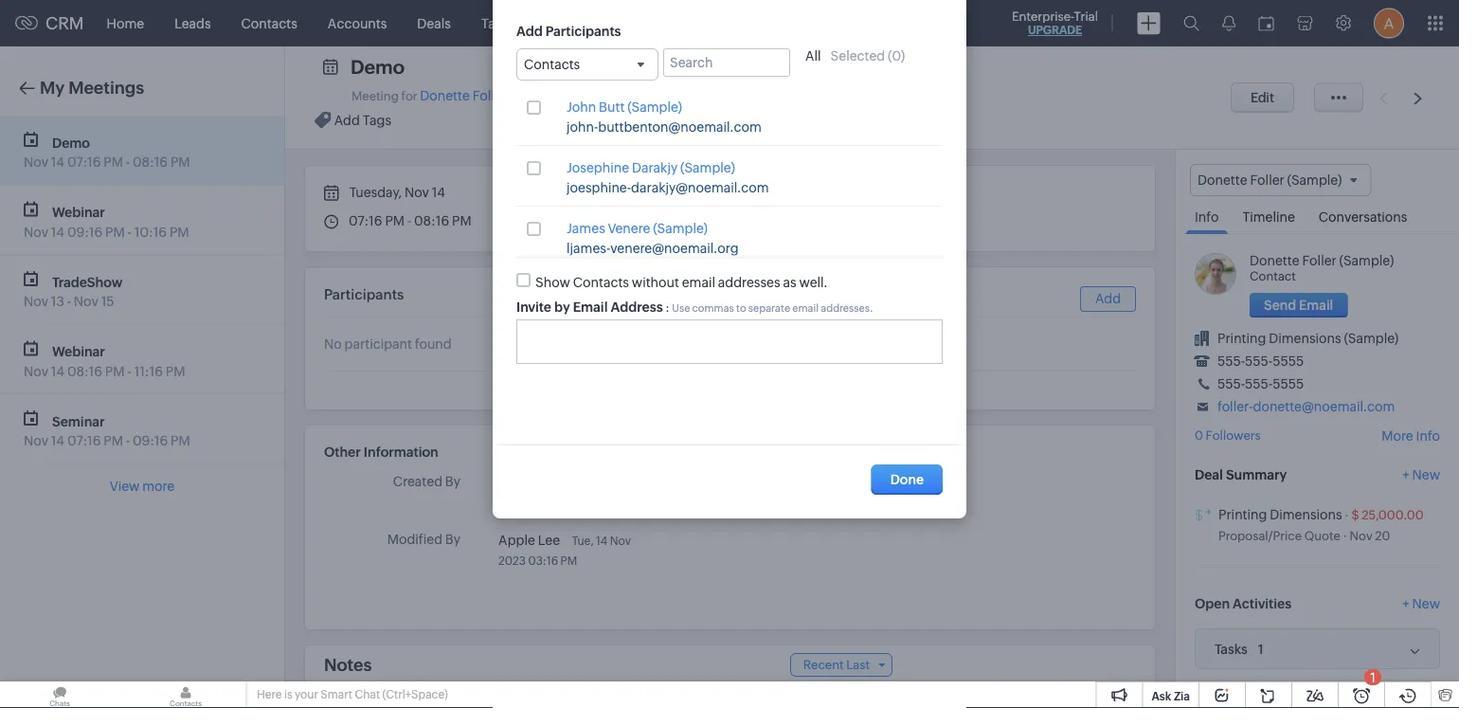 Task type: vqa. For each thing, say whether or not it's contained in the screenshot.
Create Menu Element
no



Task type: locate. For each thing, give the bounding box(es) containing it.
1 tue, 14 nov 2023 03:16 pm from the top
[[499, 476, 631, 509]]

(sample) inside josephine darakjy (sample) joesphine-darakjy@noemail.com
[[681, 160, 735, 176]]

1 vertical spatial lee
[[538, 532, 560, 547]]

2 vertical spatial 07:16
[[67, 433, 101, 448]]

1 vertical spatial 08:16
[[414, 213, 449, 228]]

- inside "tradeshow nov 13 - nov 15"
[[67, 294, 71, 309]]

07:16 inside demo nov 14 07:16 pm - 08:16 pm
[[67, 155, 101, 170]]

1 vertical spatial by
[[445, 532, 461, 547]]

contacts inside field
[[524, 57, 580, 72]]

modified
[[387, 532, 443, 547]]

1 vertical spatial meetings
[[68, 78, 144, 98]]

deal up john-
[[567, 88, 595, 103]]

14 for seminar nov 14 07:16 pm - 09:16 pm
[[51, 433, 65, 448]]

created by
[[393, 474, 461, 489]]

( right john
[[597, 88, 602, 103]]

no participant found
[[324, 337, 452, 352]]

tasks
[[481, 16, 515, 31]]

info right more
[[1417, 428, 1441, 443]]

(sample) up 'darakjy@noemail.com'
[[681, 160, 735, 176]]

timeline link
[[1234, 196, 1305, 233]]

)
[[902, 48, 905, 64]]

email down well.
[[793, 303, 819, 314]]

printing for printing dimensions · $ 25,000.00 proposal/price quote · nov 20
[[1219, 507, 1268, 522]]

foller down conversations
[[1303, 253, 1337, 268]]

info link
[[1186, 196, 1229, 234]]

printing dimensions (sample)
[[1218, 331, 1399, 346]]

timeline
[[1243, 210, 1296, 225]]

0 horizontal spatial deal
[[567, 88, 595, 103]]

07:16 inside seminar nov 14 07:16 pm - 09:16 pm
[[67, 433, 101, 448]]

08:16
[[133, 155, 168, 170], [414, 213, 449, 228], [67, 364, 102, 379]]

0 horizontal spatial donette foller (sample) link
[[420, 88, 565, 103]]

joesphine-
[[567, 180, 631, 195]]

josephine
[[567, 160, 630, 176]]

0 vertical spatial tue, 14 nov 2023 03:16 pm
[[499, 476, 631, 509]]

(sample) up donette@noemail.com
[[1345, 331, 1399, 346]]

by right modified
[[445, 532, 461, 547]]

(sample)
[[510, 88, 565, 103], [628, 100, 682, 115], [681, 160, 735, 176], [653, 221, 708, 236], [1340, 253, 1395, 268], [1345, 331, 1399, 346]]

- left 11:16
[[127, 364, 131, 379]]

0 vertical spatial deal
[[567, 88, 595, 103]]

dimensions up buttbenton@noemail.com
[[653, 88, 725, 103]]

by right created
[[445, 474, 461, 489]]

email up invite by email address : use commas to separate email addresses.
[[682, 275, 716, 290]]

- inside seminar nov 14 07:16 pm - 09:16 pm
[[126, 433, 130, 448]]

donette
[[420, 88, 470, 103], [1250, 253, 1300, 268]]

invite
[[517, 300, 552, 315]]

1 2023 from the top
[[499, 496, 526, 509]]

1 vertical spatial ·
[[1344, 529, 1348, 543]]

nov inside demo nov 14 07:16 pm - 08:16 pm
[[24, 155, 48, 170]]

no
[[324, 337, 342, 352]]

1 vertical spatial apple
[[499, 532, 535, 547]]

enterprise-trial upgrade
[[1012, 9, 1099, 36]]

0 vertical spatial by
[[445, 474, 461, 489]]

add tags
[[334, 112, 392, 127]]

0 vertical spatial lee
[[538, 474, 560, 490]]

meetings up contacts field
[[545, 16, 603, 31]]

0 horizontal spatial meetings
[[68, 78, 144, 98]]

0 vertical spatial apple
[[499, 474, 535, 490]]

other
[[324, 445, 361, 460]]

1 vertical spatial add
[[334, 112, 360, 127]]

foller-donette@noemail.com link
[[1218, 399, 1396, 414]]

1 03:16 from the top
[[528, 496, 559, 509]]

0 horizontal spatial (
[[597, 88, 602, 103]]

meetings
[[545, 16, 603, 31], [68, 78, 144, 98]]

2 vertical spatial 08:16
[[67, 364, 102, 379]]

apple right created by
[[499, 474, 535, 490]]

tuesday, nov 14
[[347, 185, 446, 200]]

1 vertical spatial participants
[[324, 286, 404, 303]]

0 horizontal spatial add
[[334, 112, 360, 127]]

1 horizontal spatial 08:16
[[133, 155, 168, 170]]

printing
[[602, 88, 650, 103], [1218, 331, 1267, 346], [1219, 507, 1268, 522]]

donette inside donette foller (sample) contact
[[1250, 253, 1300, 268]]

created
[[393, 474, 443, 489]]

0 vertical spatial 08:16
[[133, 155, 168, 170]]

1 vertical spatial 2023
[[499, 554, 526, 567]]

well.
[[799, 275, 828, 290]]

by for modified by
[[445, 532, 461, 547]]

09:16 up view more on the left bottom of the page
[[133, 433, 168, 448]]

printing right john
[[602, 88, 650, 103]]

- inside webinar nov 14 09:16 pm - 10:16 pm
[[128, 224, 132, 239]]

tue, for modified by
[[572, 534, 594, 547]]

accounts
[[328, 16, 387, 31]]

contacts link
[[226, 0, 313, 46]]

info left timeline
[[1195, 210, 1220, 225]]

apple right modified by
[[499, 532, 535, 547]]

(sample) up venere@noemail.org
[[653, 221, 708, 236]]

08:16 down tuesday, nov 14
[[414, 213, 449, 228]]

2 vertical spatial add
[[1096, 291, 1121, 306]]

0 horizontal spatial 09:16
[[67, 224, 103, 239]]

participants up contacts field
[[546, 24, 621, 39]]

0 vertical spatial apple lee
[[499, 474, 560, 490]]

james
[[567, 221, 606, 236]]

my meetings
[[40, 78, 144, 98]]

more
[[142, 478, 175, 493]]

14 for webinar nov 14 09:16 pm - 10:16 pm
[[51, 224, 65, 239]]

1 vertical spatial 5555
[[1273, 377, 1305, 392]]

venere@noemail.org
[[611, 241, 739, 256]]

0 vertical spatial 5555
[[1273, 354, 1305, 369]]

07:16 up webinar nov 14 09:16 pm - 10:16 pm
[[67, 155, 101, 170]]

0 horizontal spatial info
[[1195, 210, 1220, 225]]

- inside demo nov 14 07:16 pm - 08:16 pm
[[126, 155, 130, 170]]

08:16 up 10:16
[[133, 155, 168, 170]]

demo up meeting
[[351, 56, 405, 78]]

1 vertical spatial + new
[[1403, 596, 1441, 612]]

1 vertical spatial 0
[[1195, 428, 1204, 442]]

08:16 up seminar
[[67, 364, 102, 379]]

14 for tuesday, nov 14
[[432, 185, 446, 200]]

donette foller (sample) link down the tasks
[[420, 88, 565, 103]]

recent last
[[804, 658, 870, 672]]

1 vertical spatial new
[[1413, 596, 1441, 612]]

0 vertical spatial email
[[682, 275, 716, 290]]

0 vertical spatial + new
[[1403, 467, 1441, 482]]

donette up contact
[[1250, 253, 1300, 268]]

- for webinar nov 14 08:16 pm - 11:16 pm
[[127, 364, 131, 379]]

- left 10:16
[[128, 224, 132, 239]]

+ down more info link
[[1403, 467, 1410, 482]]

- down tuesday, nov 14
[[407, 213, 412, 228]]

demo for demo
[[351, 56, 405, 78]]

0 vertical spatial foller
[[473, 88, 507, 103]]

josephine darakjy (sample) link
[[567, 160, 735, 176]]

invite by email address : use commas to separate email addresses.
[[517, 300, 874, 315]]

0 vertical spatial printing dimensions link
[[602, 88, 725, 103]]

1 vertical spatial tue, 14 nov 2023 03:16 pm
[[499, 534, 631, 567]]

14 inside webinar nov 14 08:16 pm - 11:16 pm
[[51, 364, 65, 379]]

0 vertical spatial donette
[[420, 88, 470, 103]]

1 horizontal spatial meetings
[[545, 16, 603, 31]]

donette right the for at the left of the page
[[420, 88, 470, 103]]

dimensions for printing dimensions · $ 25,000.00 proposal/price quote · nov 20
[[1270, 507, 1343, 522]]

apple lee
[[499, 474, 560, 490], [499, 532, 560, 547]]

demo inside demo nov 14 07:16 pm - 08:16 pm
[[52, 135, 90, 150]]

08:16 inside webinar nov 14 08:16 pm - 11:16 pm
[[67, 364, 102, 379]]

demo
[[351, 56, 405, 78], [52, 135, 90, 150]]

0 right selected
[[892, 48, 902, 64]]

2 apple from the top
[[499, 532, 535, 547]]

tradeshow nov 13 - nov 15
[[24, 274, 123, 309]]

08:16 inside demo nov 14 07:16 pm - 08:16 pm
[[133, 155, 168, 170]]

03:16 for modified by
[[528, 554, 559, 567]]

darakjy@noemail.com
[[631, 180, 769, 195]]

( left )
[[888, 48, 892, 64]]

zia
[[1174, 690, 1191, 702]]

1 tue, from the top
[[572, 476, 594, 489]]

0 horizontal spatial foller
[[473, 88, 507, 103]]

0 vertical spatial new
[[1413, 467, 1441, 482]]

buttbenton@noemail.com
[[598, 120, 762, 135]]

1 horizontal spatial info
[[1417, 428, 1441, 443]]

(sample) inside james venere (sample) ljames-venere@noemail.org
[[653, 221, 708, 236]]

webinar down demo nov 14 07:16 pm - 08:16 pm on the top left of the page
[[52, 205, 105, 220]]

· left $
[[1345, 508, 1350, 522]]

0 vertical spatial add
[[517, 24, 543, 39]]

dimensions inside printing dimensions · $ 25,000.00 proposal/price quote · nov 20
[[1270, 507, 1343, 522]]

-
[[126, 155, 130, 170], [407, 213, 412, 228], [128, 224, 132, 239], [67, 294, 71, 309], [127, 364, 131, 379], [126, 433, 130, 448]]

deal
[[567, 88, 595, 103], [1195, 467, 1224, 482]]

1 vertical spatial dimensions
[[1270, 331, 1342, 346]]

1 webinar from the top
[[52, 205, 105, 220]]

foller down the tasks
[[473, 88, 507, 103]]

- right '13'
[[67, 294, 71, 309]]

printing up foller-
[[1218, 331, 1267, 346]]

1 horizontal spatial donette foller (sample) link
[[1250, 253, 1395, 268]]

by for created by
[[445, 474, 461, 489]]

meetings right my on the left of page
[[68, 78, 144, 98]]

printing up proposal/price
[[1219, 507, 1268, 522]]

nov inside webinar nov 14 08:16 pm - 11:16 pm
[[24, 364, 48, 379]]

1 vertical spatial tue,
[[572, 534, 594, 547]]

1 vertical spatial donette
[[1250, 253, 1300, 268]]

· right 'quote'
[[1344, 529, 1348, 543]]

14 for webinar nov 14 08:16 pm - 11:16 pm
[[51, 364, 65, 379]]

1 horizontal spatial foller
[[1303, 253, 1337, 268]]

josephine darakjy (sample) joesphine-darakjy@noemail.com
[[567, 160, 769, 195]]

1 vertical spatial 03:16
[[528, 554, 559, 567]]

1 vertical spatial printing
[[1218, 331, 1267, 346]]

1 vertical spatial donette foller (sample) link
[[1250, 253, 1395, 268]]

dimensions up foller-donette@noemail.com link
[[1270, 331, 1342, 346]]

tags
[[363, 112, 392, 127]]

2 03:16 from the top
[[528, 554, 559, 567]]

08:16 for webinar nov 14 08:16 pm - 11:16 pm
[[67, 364, 102, 379]]

deals link
[[402, 0, 466, 46]]

0 horizontal spatial 08:16
[[67, 364, 102, 379]]

contacts up email
[[573, 275, 629, 290]]

email inside invite by email address : use commas to separate email addresses.
[[793, 303, 819, 314]]

09:16 up tradeshow
[[67, 224, 103, 239]]

1 vertical spatial 09:16
[[133, 433, 168, 448]]

donette foller (sample) link up contact
[[1250, 253, 1395, 268]]

0 vertical spatial 03:16
[[528, 496, 559, 509]]

14 inside webinar nov 14 09:16 pm - 10:16 pm
[[51, 224, 65, 239]]

participants up participant on the left top
[[324, 286, 404, 303]]

0 horizontal spatial demo
[[52, 135, 90, 150]]

2 2023 from the top
[[499, 554, 526, 567]]

Contacts field
[[517, 48, 659, 81]]

addresses
[[718, 275, 781, 290]]

open activities
[[1195, 596, 1292, 612]]

1 vertical spatial info
[[1417, 428, 1441, 443]]

2 horizontal spatial 08:16
[[414, 213, 449, 228]]

webinar inside webinar nov 14 09:16 pm - 10:16 pm
[[52, 205, 105, 220]]

(sample) down conversations
[[1340, 253, 1395, 268]]

(sample) up buttbenton@noemail.com
[[628, 100, 682, 115]]

1 horizontal spatial add
[[517, 24, 543, 39]]

tue,
[[572, 476, 594, 489], [572, 534, 594, 547]]

tue, 14 nov 2023 03:16 pm for created by
[[499, 476, 631, 509]]

0 vertical spatial demo
[[351, 56, 405, 78]]

+ new down more info link
[[1403, 467, 1441, 482]]

5555 up foller-donette@noemail.com link
[[1273, 377, 1305, 392]]

09:16
[[67, 224, 103, 239], [133, 433, 168, 448]]

other information
[[324, 445, 439, 460]]

signals element
[[1212, 0, 1248, 46]]

webinar for 08:16
[[52, 344, 105, 359]]

printing inside printing dimensions · $ 25,000.00 proposal/price quote · nov 20
[[1219, 507, 1268, 522]]

0 vertical spatial webinar
[[52, 205, 105, 220]]

1 horizontal spatial printing dimensions link
[[1219, 507, 1343, 522]]

tue, 14 nov 2023 03:16 pm for modified by
[[499, 534, 631, 567]]

- inside webinar nov 14 08:16 pm - 11:16 pm
[[127, 364, 131, 379]]

found
[[415, 337, 452, 352]]

foller
[[473, 88, 507, 103], [1303, 253, 1337, 268]]

more info link
[[1382, 428, 1441, 443]]

Search text field
[[664, 48, 791, 77]]

14 inside demo nov 14 07:16 pm - 08:16 pm
[[51, 155, 65, 170]]

2 horizontal spatial add
[[1096, 291, 1121, 306]]

all selected ( 0 )
[[806, 48, 905, 64]]

2023 for created by
[[499, 496, 526, 509]]

+ new
[[1403, 467, 1441, 482], [1403, 596, 1441, 612]]

2023
[[499, 496, 526, 509], [499, 554, 526, 567]]

signals image
[[1223, 15, 1236, 31]]

0 vertical spatial 07:16
[[67, 155, 101, 170]]

1 vertical spatial apple lee
[[499, 532, 560, 547]]

separate
[[749, 303, 791, 314]]

+ down the "25,000.00"
[[1403, 596, 1410, 612]]

- up webinar nov 14 09:16 pm - 10:16 pm
[[126, 155, 130, 170]]

555-555-5555
[[1218, 354, 1305, 369], [1218, 377, 1305, 392]]

webinar down '13'
[[52, 344, 105, 359]]

1 horizontal spatial email
[[793, 303, 819, 314]]

0 horizontal spatial email
[[682, 275, 716, 290]]

2 webinar from the top
[[52, 344, 105, 359]]

1 vertical spatial foller
[[1303, 253, 1337, 268]]

2 tue, from the top
[[572, 534, 594, 547]]

address
[[611, 300, 663, 315]]

foller inside donette foller (sample) contact
[[1303, 253, 1337, 268]]

14 inside seminar nov 14 07:16 pm - 09:16 pm
[[51, 433, 65, 448]]

07:16 down "tuesday,"
[[349, 213, 383, 228]]

09:16 inside webinar nov 14 09:16 pm - 10:16 pm
[[67, 224, 103, 239]]

(sample) inside donette foller (sample) contact
[[1340, 253, 1395, 268]]

1 horizontal spatial (
[[888, 48, 892, 64]]

2 new from the top
[[1413, 596, 1441, 612]]

nov inside webinar nov 14 09:16 pm - 10:16 pm
[[24, 224, 48, 239]]

contacts right leads "link" on the top left of the page
[[241, 16, 298, 31]]

lee
[[538, 474, 560, 490], [538, 532, 560, 547]]

deal down 0 followers
[[1195, 467, 1224, 482]]

webinar
[[52, 205, 105, 220], [52, 344, 105, 359]]

smart
[[321, 688, 353, 701]]

1 vertical spatial email
[[793, 303, 819, 314]]

butt
[[599, 100, 625, 115]]

1 horizontal spatial demo
[[351, 56, 405, 78]]

2 vertical spatial dimensions
[[1270, 507, 1343, 522]]

0 horizontal spatial participants
[[324, 286, 404, 303]]

printing dimensions link up proposal/price
[[1219, 507, 1343, 522]]

conversations link
[[1310, 196, 1418, 233]]

0 vertical spatial contacts
[[241, 16, 298, 31]]

my
[[40, 78, 65, 98]]

2 tue, 14 nov 2023 03:16 pm from the top
[[499, 534, 631, 567]]

nov inside seminar nov 14 07:16 pm - 09:16 pm
[[24, 433, 48, 448]]

0 vertical spatial 09:16
[[67, 224, 103, 239]]

demo down my on the left of page
[[52, 135, 90, 150]]

0 vertical spatial donette foller (sample) link
[[420, 88, 565, 103]]

+ new down the "25,000.00"
[[1403, 596, 1441, 612]]

summary
[[1227, 467, 1288, 482]]

2 vertical spatial printing
[[1219, 507, 1268, 522]]

555-
[[1218, 354, 1246, 369], [1246, 354, 1273, 369], [1218, 377, 1246, 392], [1246, 377, 1273, 392]]

0 left followers
[[1195, 428, 1204, 442]]

- up view in the left bottom of the page
[[126, 433, 130, 448]]

contacts up meeting for donette foller (sample) deal ( printing dimensions at the top
[[524, 57, 580, 72]]

None button
[[1231, 82, 1295, 113], [1250, 293, 1348, 318], [872, 465, 943, 495], [1231, 82, 1295, 113], [1250, 293, 1348, 318], [872, 465, 943, 495]]

1 vertical spatial demo
[[52, 135, 90, 150]]

(ctrl+space)
[[383, 688, 448, 701]]

07:16 down seminar
[[67, 433, 101, 448]]

1 vertical spatial webinar
[[52, 344, 105, 359]]

accounts link
[[313, 0, 402, 46]]

1 vertical spatial deal
[[1195, 467, 1224, 482]]

1 by from the top
[[445, 474, 461, 489]]

0 vertical spatial 0
[[892, 48, 902, 64]]

email
[[682, 275, 716, 290], [793, 303, 819, 314]]

5555 down 'printing dimensions (sample)' link
[[1273, 354, 1305, 369]]

here
[[257, 688, 282, 701]]

0 vertical spatial +
[[1403, 467, 1410, 482]]

printing for printing dimensions (sample)
[[1218, 331, 1267, 346]]

1 vertical spatial contacts
[[524, 57, 580, 72]]

1 horizontal spatial 09:16
[[133, 433, 168, 448]]

2 by from the top
[[445, 532, 461, 547]]

dimensions up 'quote'
[[1270, 507, 1343, 522]]

info
[[1195, 210, 1220, 225], [1417, 428, 1441, 443]]

0 horizontal spatial printing dimensions link
[[602, 88, 725, 103]]

printing dimensions link up buttbenton@noemail.com
[[602, 88, 725, 103]]

03:16 for created by
[[528, 496, 559, 509]]

webinar inside webinar nov 14 08:16 pm - 11:16 pm
[[52, 344, 105, 359]]

(sample) inside john butt (sample) john-buttbenton@noemail.com
[[628, 100, 682, 115]]

nov
[[24, 155, 48, 170], [405, 185, 429, 200], [24, 224, 48, 239], [24, 294, 48, 309], [74, 294, 98, 309], [24, 364, 48, 379], [24, 433, 48, 448], [610, 476, 631, 489], [1350, 529, 1373, 543], [610, 534, 631, 547]]

0 vertical spatial participants
[[546, 24, 621, 39]]



Task type: describe. For each thing, give the bounding box(es) containing it.
add for tags
[[334, 112, 360, 127]]

james venere (sample) ljames-venere@noemail.org
[[567, 221, 739, 256]]

1 new from the top
[[1413, 467, 1441, 482]]

0 vertical spatial meetings
[[545, 16, 603, 31]]

(sample) for james venere (sample)
[[653, 221, 708, 236]]

2023 for modified by
[[499, 554, 526, 567]]

1 horizontal spatial deal
[[1195, 467, 1224, 482]]

as
[[783, 275, 797, 290]]

0 vertical spatial info
[[1195, 210, 1220, 225]]

1 + new from the top
[[1403, 467, 1441, 482]]

here is your smart chat (ctrl+space)
[[257, 688, 448, 701]]

(sample) for donette foller (sample)
[[1340, 253, 1395, 268]]

10:16
[[134, 224, 167, 239]]

ljames-
[[567, 241, 611, 256]]

venere
[[608, 221, 651, 236]]

meeting
[[352, 89, 399, 103]]

activities
[[1233, 596, 1292, 612]]

webinar nov 14 09:16 pm - 10:16 pm
[[24, 205, 189, 239]]

deal summary
[[1195, 467, 1288, 482]]

1 5555 from the top
[[1273, 354, 1305, 369]]

show
[[536, 275, 571, 290]]

0 vertical spatial dimensions
[[653, 88, 725, 103]]

2 5555 from the top
[[1273, 377, 1305, 392]]

seminar
[[52, 414, 105, 429]]

donette foller (sample) contact
[[1250, 253, 1395, 284]]

james venere (sample) link
[[567, 221, 708, 237]]

for
[[402, 89, 418, 103]]

upgrade
[[1028, 24, 1083, 36]]

13
[[51, 294, 64, 309]]

tasks link
[[466, 0, 530, 46]]

leads link
[[159, 0, 226, 46]]

08:16 for 07:16 pm - 08:16 pm
[[414, 213, 449, 228]]

home link
[[92, 0, 159, 46]]

demo for demo nov 14 07:16 pm - 08:16 pm
[[52, 135, 90, 150]]

all
[[806, 48, 821, 64]]

- for demo nov 14 07:16 pm - 08:16 pm
[[126, 155, 130, 170]]

- for seminar nov 14 07:16 pm - 09:16 pm
[[126, 433, 130, 448]]

contacts for contacts link
[[241, 16, 298, 31]]

2 vertical spatial contacts
[[573, 275, 629, 290]]

view more
[[110, 478, 175, 493]]

home
[[107, 16, 144, 31]]

20
[[1376, 529, 1391, 543]]

contacts for contacts field
[[524, 57, 580, 72]]

chats image
[[0, 682, 119, 708]]

(sample) for josephine darakjy (sample)
[[681, 160, 735, 176]]

2 + from the top
[[1403, 596, 1410, 612]]

john butt (sample) john-buttbenton@noemail.com
[[567, 100, 762, 135]]

1 + from the top
[[1403, 467, 1410, 482]]

email
[[573, 300, 608, 315]]

1 horizontal spatial participants
[[546, 24, 621, 39]]

demo nov 14 07:16 pm - 08:16 pm
[[24, 135, 190, 170]]

tue, for created by
[[572, 476, 594, 489]]

john
[[567, 100, 597, 115]]

use
[[672, 303, 690, 314]]

chat
[[355, 688, 380, 701]]

ask zia
[[1152, 690, 1191, 702]]

ask
[[1152, 690, 1172, 702]]

1 vertical spatial (
[[597, 88, 602, 103]]

add link
[[1081, 286, 1137, 312]]

participant
[[345, 337, 412, 352]]

0 vertical spatial (
[[888, 48, 892, 64]]

recent
[[804, 658, 844, 672]]

leads
[[175, 16, 211, 31]]

07:16 for demo nov 14 07:16 pm - 08:16 pm
[[67, 155, 101, 170]]

14 for demo nov 14 07:16 pm - 08:16 pm
[[51, 155, 65, 170]]

last
[[847, 658, 870, 672]]

09:16 inside seminar nov 14 07:16 pm - 09:16 pm
[[133, 433, 168, 448]]

is
[[284, 688, 293, 701]]

john butt (sample) link
[[567, 99, 682, 115]]

more
[[1382, 428, 1414, 443]]

0 horizontal spatial donette
[[420, 88, 470, 103]]

+ new link
[[1403, 467, 1441, 492]]

printing dimensions (sample) link
[[1218, 331, 1399, 346]]

2 apple lee from the top
[[499, 532, 560, 547]]

meeting for donette foller (sample) deal ( printing dimensions
[[352, 88, 725, 103]]

proposal/price
[[1219, 529, 1303, 543]]

conversations
[[1319, 210, 1408, 225]]

open
[[1195, 596, 1230, 612]]

0 followers
[[1195, 428, 1262, 442]]

1 vertical spatial printing dimensions link
[[1219, 507, 1343, 522]]

$
[[1352, 508, 1360, 522]]

0 vertical spatial ·
[[1345, 508, 1350, 522]]

2 555-555-5555 from the top
[[1218, 377, 1305, 392]]

seminar nov 14 07:16 pm - 09:16 pm
[[24, 414, 190, 448]]

07:16 for seminar nov 14 07:16 pm - 09:16 pm
[[67, 433, 101, 448]]

addresses.
[[821, 303, 874, 314]]

commas
[[693, 303, 734, 314]]

crm
[[46, 14, 84, 33]]

nov inside printing dimensions · $ 25,000.00 proposal/price quote · nov 20
[[1350, 529, 1373, 543]]

1 horizontal spatial 0
[[1195, 428, 1204, 442]]

darakjy
[[632, 160, 678, 176]]

1 vertical spatial 07:16
[[349, 213, 383, 228]]

show contacts without email addresses as well.
[[536, 275, 828, 290]]

profile element
[[1363, 0, 1416, 46]]

crm link
[[15, 14, 84, 33]]

0 horizontal spatial 0
[[892, 48, 902, 64]]

2 + new from the top
[[1403, 596, 1441, 612]]

all link
[[806, 48, 821, 64]]

1 apple lee from the top
[[499, 474, 560, 490]]

next record image
[[1414, 92, 1427, 105]]

add participants
[[517, 24, 621, 39]]

quote
[[1305, 529, 1341, 543]]

add for participants
[[517, 24, 543, 39]]

printing dimensions · $ 25,000.00 proposal/price quote · nov 20
[[1219, 507, 1424, 543]]

foller-donette@noemail.com
[[1218, 399, 1396, 414]]

view
[[110, 478, 140, 493]]

1 lee from the top
[[538, 474, 560, 490]]

(sample) for john butt (sample)
[[628, 100, 682, 115]]

enterprise-
[[1012, 9, 1075, 23]]

webinar for 09:16
[[52, 205, 105, 220]]

- for webinar nov 14 09:16 pm - 10:16 pm
[[128, 224, 132, 239]]

donette@noemail.com
[[1254, 399, 1396, 414]]

2 lee from the top
[[538, 532, 560, 547]]

0 vertical spatial printing
[[602, 88, 650, 103]]

contacts image
[[126, 682, 246, 708]]

profile image
[[1375, 8, 1405, 38]]

dimensions for printing dimensions (sample)
[[1270, 331, 1342, 346]]

(sample) left john
[[510, 88, 565, 103]]

john-
[[567, 120, 598, 135]]

1 555-555-5555 from the top
[[1218, 354, 1305, 369]]

to
[[737, 303, 747, 314]]

modified by
[[387, 532, 461, 547]]

meetings link
[[530, 0, 618, 46]]

information
[[364, 445, 439, 460]]

followers
[[1206, 428, 1262, 442]]

1 apple from the top
[[499, 474, 535, 490]]

more info
[[1382, 428, 1441, 443]]

webinar nov 14 08:16 pm - 11:16 pm
[[24, 344, 185, 379]]



